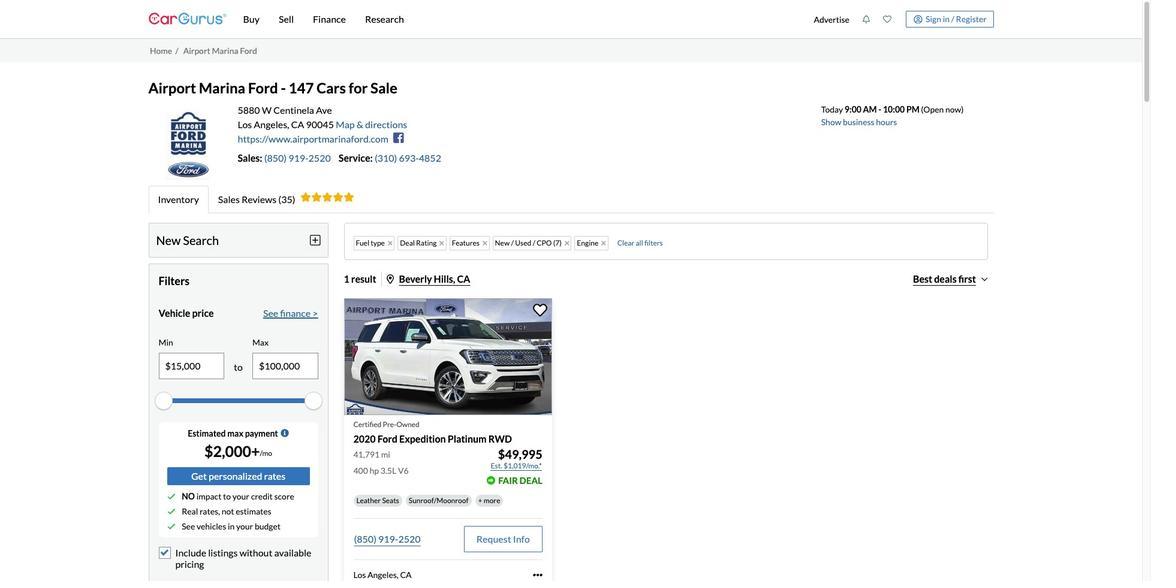 Task type: describe. For each thing, give the bounding box(es) containing it.
new / used / cpo (7)
[[495, 239, 562, 248]]

1 check image from the top
[[167, 493, 175, 501]]

$2,000+ /mo
[[205, 443, 272, 461]]

centinela
[[274, 104, 314, 116]]

/ inside sign in / register link
[[952, 14, 955, 24]]

price
[[192, 308, 214, 319]]

- for 147
[[281, 79, 286, 97]]

ford for 2020
[[378, 434, 398, 445]]

expedition
[[400, 434, 446, 445]]

payment
[[245, 429, 278, 439]]

times image inside engine button
[[602, 240, 606, 247]]

research
[[365, 13, 404, 25]]

min
[[159, 338, 173, 348]]

est.
[[491, 462, 503, 471]]

deal
[[520, 476, 543, 487]]

finance button
[[304, 0, 356, 38]]

advertise link
[[808, 2, 856, 36]]

>
[[313, 308, 318, 319]]

estimated
[[188, 429, 226, 439]]

sale
[[371, 79, 398, 97]]

seats
[[382, 497, 399, 506]]

for
[[349, 79, 368, 97]]

/ left cpo
[[533, 239, 536, 248]]

(850) 919-2520
[[354, 534, 421, 546]]

times image for rating
[[440, 240, 444, 247]]

new search button
[[156, 224, 321, 257]]

1 horizontal spatial to
[[234, 362, 243, 373]]

los angeles, ca
[[354, 571, 412, 581]]

times image for new / used / cpo (7)
[[565, 240, 569, 247]]

/ right home link at the top left of page
[[175, 45, 179, 56]]

available
[[274, 548, 312, 559]]

Min text field
[[159, 354, 224, 379]]

vehicles
[[197, 522, 226, 532]]

sign
[[926, 14, 942, 24]]

2 star image from the left
[[311, 192, 322, 202]]

search
[[183, 233, 219, 248]]

0 vertical spatial marina
[[212, 45, 238, 56]]

new for new search
[[156, 233, 181, 248]]

business
[[843, 117, 875, 127]]

400
[[354, 466, 368, 477]]

max
[[253, 338, 269, 348]]

&
[[357, 119, 364, 130]]

ca for beverly hills, ca
[[457, 273, 471, 285]]

ca inside 5880 w centinela ave los angeles, ca 90045 map & directions
[[291, 119, 304, 130]]

new for new / used / cpo (7)
[[495, 239, 510, 248]]

fuel type button
[[354, 236, 395, 251]]

sales: (850) 919-2520
[[238, 152, 331, 164]]

get personalized rates button
[[167, 468, 310, 486]]

times image for features
[[483, 240, 487, 247]]

3 star image from the left
[[343, 192, 354, 202]]

/ left used
[[511, 239, 514, 248]]

home link
[[150, 45, 172, 56]]

facebook - airport marina ford image
[[393, 132, 404, 144]]

deal rating
[[400, 239, 437, 248]]

hills,
[[434, 273, 455, 285]]

clear all filters
[[618, 239, 663, 248]]

include listings without available pricing
[[175, 548, 312, 571]]

without
[[240, 548, 273, 559]]

listings
[[208, 548, 238, 559]]

engine
[[577, 239, 599, 248]]

2520 inside button
[[399, 534, 421, 546]]

cpo
[[537, 239, 552, 248]]

147
[[289, 79, 314, 97]]

angeles, inside 5880 w centinela ave los angeles, ca 90045 map & directions
[[254, 119, 289, 130]]

693-
[[399, 152, 419, 164]]

1 star image from the left
[[322, 192, 333, 202]]

vehicle
[[159, 308, 190, 319]]

menu bar containing buy
[[226, 0, 808, 38]]

estimates
[[236, 507, 272, 517]]

hours
[[877, 117, 898, 127]]

10:00
[[884, 104, 905, 115]]

pre-
[[383, 421, 397, 430]]

v6
[[398, 466, 409, 477]]

beverly
[[399, 273, 432, 285]]

budget
[[255, 522, 281, 532]]

times image for type
[[388, 240, 393, 247]]

1 vertical spatial ford
[[248, 79, 278, 97]]

0 vertical spatial (850)
[[264, 152, 287, 164]]

white 2020 ford expedition platinum rwd suv / crossover 4x2 automatic image
[[344, 299, 552, 416]]

mi
[[381, 450, 390, 460]]

0 vertical spatial 919-
[[289, 152, 309, 164]]

user icon image
[[914, 15, 923, 24]]

request
[[477, 534, 511, 546]]

new search
[[156, 233, 219, 248]]

your for budget
[[236, 522, 253, 532]]

/mo
[[260, 449, 272, 458]]

sign in / register menu item
[[898, 11, 994, 28]]

menu containing sign in / register
[[808, 2, 994, 36]]

https://www.airportmarinaford.com link
[[238, 133, 389, 145]]

filters
[[645, 239, 663, 248]]

rating
[[416, 239, 437, 248]]

no impact to your credit score
[[182, 492, 294, 502]]

(35)
[[279, 194, 295, 205]]

result
[[351, 273, 376, 285]]

finance
[[313, 13, 346, 25]]

get
[[191, 471, 207, 482]]

2 star image from the left
[[333, 192, 343, 202]]

directions
[[365, 119, 407, 130]]

reviews
[[242, 194, 277, 205]]

personalized
[[209, 471, 262, 482]]

airport marina ford - 147 cars for sale
[[148, 79, 398, 97]]

impact
[[197, 492, 222, 502]]



Task type: locate. For each thing, give the bounding box(es) containing it.
sign in / register
[[926, 14, 987, 24]]

los down (850) 919-2520 button
[[354, 571, 366, 581]]

times image inside the features button
[[483, 240, 487, 247]]

features
[[452, 239, 480, 248]]

to left max text box
[[234, 362, 243, 373]]

- inside today 9:00 am - 10:00 pm (open now) show business hours
[[879, 104, 882, 115]]

star image
[[322, 192, 333, 202], [333, 192, 343, 202], [343, 192, 354, 202]]

2 check image from the top
[[167, 508, 175, 516]]

0 vertical spatial ford
[[240, 45, 257, 56]]

1 vertical spatial in
[[228, 522, 235, 532]]

0 vertical spatial in
[[943, 14, 950, 24]]

ford inside certified pre-owned 2020 ford expedition platinum rwd
[[378, 434, 398, 445]]

+ more
[[478, 497, 501, 506]]

1
[[344, 273, 350, 285]]

1 vertical spatial (850)
[[354, 534, 377, 546]]

info circle image
[[281, 430, 289, 438]]

times image
[[388, 240, 393, 247], [440, 240, 444, 247], [602, 240, 606, 247]]

1 vertical spatial ca
[[457, 273, 471, 285]]

(310) 693-4852 link
[[375, 152, 441, 164]]

1 horizontal spatial new
[[495, 239, 510, 248]]

sales:
[[238, 152, 263, 164]]

angeles, down (850) 919-2520 button
[[368, 571, 399, 581]]

leather
[[357, 497, 381, 506]]

- right the "am"
[[879, 104, 882, 115]]

platinum
[[448, 434, 487, 445]]

(850) 919-2520 button
[[354, 527, 421, 553]]

ca down (850) 919-2520 button
[[400, 571, 412, 581]]

leather seats
[[357, 497, 399, 506]]

sell button
[[269, 0, 304, 38]]

1 vertical spatial -
[[879, 104, 882, 115]]

inventory tab
[[148, 186, 209, 213]]

deal rating button
[[398, 236, 447, 251]]

1 vertical spatial check image
[[167, 508, 175, 516]]

times image right features
[[483, 240, 487, 247]]

to up real rates, not estimates
[[223, 492, 231, 502]]

new left search
[[156, 233, 181, 248]]

saved cars image
[[884, 15, 892, 23]]

cars
[[317, 79, 346, 97]]

map & directions link
[[336, 119, 407, 130]]

fair
[[499, 476, 518, 487]]

Max text field
[[253, 354, 318, 379]]

vehicle price
[[159, 308, 214, 319]]

1 horizontal spatial angeles,
[[368, 571, 399, 581]]

0 horizontal spatial ca
[[291, 119, 304, 130]]

1 vertical spatial see
[[182, 522, 195, 532]]

(850) down leather
[[354, 534, 377, 546]]

clear all filters button
[[618, 239, 663, 248]]

est. $1,019/mo.* button
[[490, 461, 543, 473]]

request info
[[477, 534, 530, 546]]

2 horizontal spatial times image
[[602, 240, 606, 247]]

ca down centinela
[[291, 119, 304, 130]]

sign in / register link
[[907, 11, 994, 28]]

3 times image from the left
[[602, 240, 606, 247]]

0 horizontal spatial times image
[[483, 240, 487, 247]]

times image inside deal rating 'button'
[[440, 240, 444, 247]]

1 horizontal spatial see
[[263, 308, 278, 319]]

see down real
[[182, 522, 195, 532]]

tab list
[[148, 186, 994, 213]]

/ left register
[[952, 14, 955, 24]]

service: (310) 693-4852
[[339, 152, 441, 164]]

1 horizontal spatial -
[[879, 104, 882, 115]]

ford up w
[[248, 79, 278, 97]]

cargurus logo homepage link image
[[148, 2, 226, 36]]

check image
[[167, 493, 175, 501], [167, 508, 175, 516]]

times image right engine
[[602, 240, 606, 247]]

1 horizontal spatial in
[[943, 14, 950, 24]]

times image inside fuel type button
[[388, 240, 393, 247]]

research button
[[356, 0, 414, 38]]

2520 down seats
[[399, 534, 421, 546]]

1 horizontal spatial los
[[354, 571, 366, 581]]

919- inside button
[[379, 534, 399, 546]]

check image left no at the bottom left of page
[[167, 493, 175, 501]]

airport marina ford logo image
[[148, 103, 229, 180]]

(850) 919-2520 link
[[264, 152, 339, 164]]

see for see finance >
[[263, 308, 278, 319]]

include
[[175, 548, 206, 559]]

ellipsis h image
[[533, 571, 543, 581]]

airport down 'home'
[[148, 79, 196, 97]]

1 vertical spatial to
[[223, 492, 231, 502]]

-
[[281, 79, 286, 97], [879, 104, 882, 115]]

1 vertical spatial los
[[354, 571, 366, 581]]

times image inside new / used / cpo (7) button
[[565, 240, 569, 247]]

see left finance in the left bottom of the page
[[263, 308, 278, 319]]

advertise
[[814, 14, 850, 24]]

fair deal
[[499, 476, 543, 487]]

$1,019/mo.*
[[504, 462, 542, 471]]

919- down https://www.airportmarinaford.com link
[[289, 152, 309, 164]]

2020
[[354, 434, 376, 445]]

times image right (7)
[[565, 240, 569, 247]]

1 vertical spatial airport
[[148, 79, 196, 97]]

see vehicles in your budget
[[182, 522, 281, 532]]

0 horizontal spatial 2520
[[309, 152, 331, 164]]

0 horizontal spatial los
[[238, 119, 252, 130]]

1 horizontal spatial (850)
[[354, 534, 377, 546]]

0 vertical spatial angeles,
[[254, 119, 289, 130]]

1 horizontal spatial 2520
[[399, 534, 421, 546]]

- left 147
[[281, 79, 286, 97]]

new
[[156, 233, 181, 248], [495, 239, 510, 248]]

open notifications image
[[863, 15, 871, 23]]

register
[[957, 14, 987, 24]]

0 vertical spatial los
[[238, 119, 252, 130]]

0 vertical spatial airport
[[183, 45, 210, 56]]

2 times image from the left
[[565, 240, 569, 247]]

0 horizontal spatial -
[[281, 79, 286, 97]]

los
[[238, 119, 252, 130], [354, 571, 366, 581]]

beverly hills, ca
[[399, 273, 471, 285]]

2 horizontal spatial ca
[[457, 273, 471, 285]]

0 horizontal spatial (850)
[[264, 152, 287, 164]]

$2,000+
[[205, 443, 260, 461]]

in right sign
[[943, 14, 950, 24]]

0 horizontal spatial 919-
[[289, 152, 309, 164]]

no
[[182, 492, 195, 502]]

now)
[[946, 104, 964, 115]]

your up estimates
[[233, 492, 250, 502]]

1 vertical spatial marina
[[199, 79, 245, 97]]

0 vertical spatial -
[[281, 79, 286, 97]]

map marker alt image
[[387, 275, 394, 284]]

today 9:00 am - 10:00 pm (open now) show business hours
[[822, 104, 964, 127]]

rates,
[[200, 507, 220, 517]]

los inside 5880 w centinela ave los angeles, ca 90045 map & directions
[[238, 119, 252, 130]]

90045
[[306, 119, 334, 130]]

marina
[[212, 45, 238, 56], [199, 79, 245, 97]]

see finance >
[[263, 308, 318, 319]]

airport down the cargurus logo homepage link
[[183, 45, 210, 56]]

marina down buy dropdown button at the left
[[212, 45, 238, 56]]

0 horizontal spatial see
[[182, 522, 195, 532]]

sales reviews (35)
[[218, 194, 295, 205]]

4852
[[419, 152, 441, 164]]

los down 5880
[[238, 119, 252, 130]]

919- up los angeles, ca
[[379, 534, 399, 546]]

your down estimates
[[236, 522, 253, 532]]

0 vertical spatial 2520
[[309, 152, 331, 164]]

deal
[[400, 239, 415, 248]]

1 horizontal spatial 919-
[[379, 534, 399, 546]]

1 horizontal spatial times image
[[565, 240, 569, 247]]

inventory
[[158, 194, 199, 205]]

https://www.airportmarinaford.com
[[238, 133, 389, 145]]

request info button
[[464, 527, 543, 553]]

1 vertical spatial angeles,
[[368, 571, 399, 581]]

cargurus logo homepage link link
[[148, 2, 226, 36]]

1 star image from the left
[[300, 192, 311, 202]]

ford down buy dropdown button at the left
[[240, 45, 257, 56]]

+
[[478, 497, 483, 506]]

0 vertical spatial your
[[233, 492, 250, 502]]

star image
[[300, 192, 311, 202], [311, 192, 322, 202]]

3.5l
[[381, 466, 397, 477]]

0 vertical spatial ca
[[291, 119, 304, 130]]

angeles, down w
[[254, 119, 289, 130]]

sell
[[279, 13, 294, 25]]

in down not
[[228, 522, 235, 532]]

get personalized rates
[[191, 471, 286, 482]]

new inside button
[[495, 239, 510, 248]]

real
[[182, 507, 198, 517]]

menu
[[808, 2, 994, 36]]

beverly hills, ca button
[[387, 273, 471, 285]]

score
[[274, 492, 294, 502]]

5880
[[238, 104, 260, 116]]

0 vertical spatial check image
[[167, 493, 175, 501]]

sunroof/moonroof
[[409, 497, 469, 506]]

0 horizontal spatial new
[[156, 233, 181, 248]]

ca for los angeles, ca
[[400, 571, 412, 581]]

tab list containing inventory
[[148, 186, 994, 213]]

show business hours button
[[822, 117, 898, 127]]

- for 10:00
[[879, 104, 882, 115]]

airport
[[183, 45, 210, 56], [148, 79, 196, 97]]

check image
[[167, 523, 175, 531]]

0 horizontal spatial in
[[228, 522, 235, 532]]

see for see vehicles in your budget
[[182, 522, 195, 532]]

features button
[[450, 236, 490, 251]]

all
[[636, 239, 643, 248]]

show
[[822, 117, 842, 127]]

new inside dropdown button
[[156, 233, 181, 248]]

1 times image from the left
[[388, 240, 393, 247]]

0 vertical spatial to
[[234, 362, 243, 373]]

menu bar
[[226, 0, 808, 38]]

(850) right sales:
[[264, 152, 287, 164]]

ford for marina
[[240, 45, 257, 56]]

in inside sign in / register link
[[943, 14, 950, 24]]

1 vertical spatial your
[[236, 522, 253, 532]]

times image
[[483, 240, 487, 247], [565, 240, 569, 247]]

2 times image from the left
[[440, 240, 444, 247]]

marina up 5880
[[199, 79, 245, 97]]

certified pre-owned 2020 ford expedition platinum rwd
[[354, 421, 512, 445]]

estimated max payment
[[188, 429, 278, 439]]

home
[[150, 45, 172, 56]]

2 vertical spatial ford
[[378, 434, 398, 445]]

(850) inside (850) 919-2520 button
[[354, 534, 377, 546]]

fuel type
[[356, 239, 385, 248]]

check image up check image
[[167, 508, 175, 516]]

ford down the pre-
[[378, 434, 398, 445]]

see finance > link
[[263, 307, 318, 321]]

times image right type
[[388, 240, 393, 247]]

0 vertical spatial see
[[263, 308, 278, 319]]

0 horizontal spatial times image
[[388, 240, 393, 247]]

your for credit
[[233, 492, 250, 502]]

max
[[228, 429, 244, 439]]

0 horizontal spatial angeles,
[[254, 119, 289, 130]]

new left used
[[495, 239, 510, 248]]

1 vertical spatial 2520
[[399, 534, 421, 546]]

ca right hills,
[[457, 273, 471, 285]]

in
[[943, 14, 950, 24], [228, 522, 235, 532]]

1 vertical spatial 919-
[[379, 534, 399, 546]]

2520 down https://www.airportmarinaford.com
[[309, 152, 331, 164]]

1 times image from the left
[[483, 240, 487, 247]]

(open
[[922, 104, 944, 115]]

1 horizontal spatial times image
[[440, 240, 444, 247]]

0 horizontal spatial to
[[223, 492, 231, 502]]

plus square image
[[310, 234, 321, 246]]

times image right rating
[[440, 240, 444, 247]]

map
[[336, 119, 355, 130]]

sales
[[218, 194, 240, 205]]

not
[[222, 507, 234, 517]]

1 horizontal spatial ca
[[400, 571, 412, 581]]

ford
[[240, 45, 257, 56], [248, 79, 278, 97], [378, 434, 398, 445]]

today
[[822, 104, 843, 115]]

buy
[[243, 13, 260, 25]]

2 vertical spatial ca
[[400, 571, 412, 581]]



Task type: vqa. For each thing, say whether or not it's contained in the screenshot.
need to the top
no



